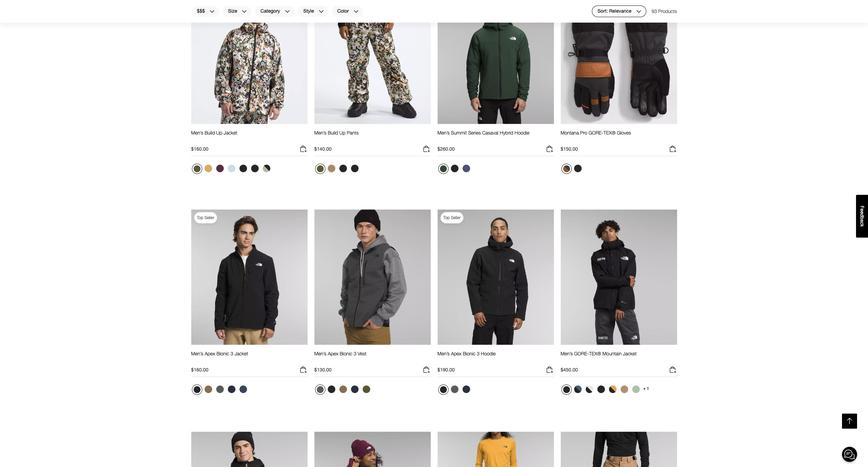 Task type: locate. For each thing, give the bounding box(es) containing it.
jacket inside button
[[623, 351, 637, 357]]

Utility Brown radio
[[203, 384, 214, 395]]

0 vertical spatial hoodie
[[515, 130, 530, 136]]

$choose color$ option group for men's apex bionic 3 jacket
[[191, 384, 249, 398]]

$140.00
[[315, 146, 332, 152]]

tnf black hands print image for tnf black hands print radio
[[351, 165, 359, 172]]

tnf black hands print image right almond butter radio
[[351, 165, 359, 172]]

$choose color$ option group for men's apex bionic 3 hoodie
[[438, 384, 473, 398]]

0 horizontal spatial tex®
[[589, 351, 602, 357]]

1 vertical spatial tex®
[[589, 351, 602, 357]]

tnf dark grey heather image right utility brown radio
[[216, 386, 224, 393]]

3 for jacket
[[231, 351, 233, 357]]

gardenia white/tnf black image
[[586, 386, 594, 393]]

3
[[231, 351, 233, 357], [354, 351, 357, 357], [477, 351, 480, 357]]

1 vertical spatial $160.00 button
[[191, 366, 308, 377]]

1 utility brown image from the left
[[205, 386, 212, 393]]

men's inside 'button'
[[315, 351, 327, 357]]

utility brown image
[[205, 386, 212, 393], [340, 386, 347, 393]]

2 utility brown image from the left
[[340, 386, 347, 393]]

1 $160.00 button from the top
[[191, 145, 308, 156]]

Pine Needle radio
[[438, 164, 449, 174]]

build inside men's build up jacket button
[[205, 130, 215, 136]]

hoodie right hybrid
[[515, 130, 530, 136]]

summit navy radio right utility brown option
[[349, 384, 360, 395]]

1 horizontal spatial hoodie
[[515, 130, 530, 136]]

3 inside button
[[231, 351, 233, 357]]

1 horizontal spatial tex®
[[604, 130, 616, 136]]

0 horizontal spatial up
[[216, 130, 222, 136]]

2 horizontal spatial 3
[[477, 351, 480, 357]]

0 horizontal spatial tnf black hands print image
[[240, 165, 247, 172]]

1 tnf black hands print image from the left
[[240, 165, 247, 172]]

2 bionic from the left
[[340, 351, 353, 357]]

3 bionic from the left
[[463, 351, 476, 357]]

hoodie
[[515, 130, 530, 136], [481, 351, 496, 357]]

1 vertical spatial hoodie
[[481, 351, 496, 357]]

men's for men's gore-tex® mountain jacket
[[561, 351, 573, 357]]

$choose color$ option group for men's build up pants
[[315, 163, 361, 177]]

2 horizontal spatial apex
[[451, 351, 462, 357]]

$260.00 button
[[438, 145, 554, 156]]

men's apex bionic 3 vest button
[[315, 351, 367, 363]]

$160.00
[[191, 146, 209, 152], [191, 367, 209, 373]]

2 $160.00 from the top
[[191, 367, 209, 373]]

sort: relevance button
[[592, 5, 647, 17]]

2 $160.00 button from the top
[[191, 366, 308, 377]]

$choose color$ option group for men's build up jacket
[[191, 163, 273, 177]]

jacket for men's apex bionic 3 jacket
[[235, 351, 248, 357]]

e up d
[[860, 209, 866, 211]]

men's apex bionic 3 vest
[[315, 351, 367, 357]]

3 inside "button"
[[477, 351, 480, 357]]

1 horizontal spatial top seller
[[444, 215, 461, 220]]

tnf black denim image
[[598, 386, 605, 393]]

$160.00 for apex
[[191, 367, 209, 373]]

apex
[[205, 351, 215, 357], [328, 351, 339, 357], [451, 351, 462, 357]]

0 horizontal spatial tnf dark grey heather image
[[216, 386, 224, 393]]

utility brown image inside option
[[340, 386, 347, 393]]

men's
[[191, 130, 203, 136], [315, 130, 327, 136], [438, 130, 450, 136], [191, 351, 203, 357], [315, 351, 327, 357], [438, 351, 450, 357], [561, 351, 573, 357]]

apex for $160.00
[[205, 351, 215, 357]]

top for men's apex bionic 3 jacket
[[197, 215, 204, 220]]

back to top image
[[846, 417, 855, 426]]

tnf black image right asphalt grey/leather brown icon
[[574, 165, 582, 172]]

0 horizontal spatial build
[[205, 130, 215, 136]]

1 horizontal spatial tnf black hands print image
[[351, 165, 359, 172]]

1 horizontal spatial utility brown image
[[340, 386, 347, 393]]

tnf black hands print image inside option
[[240, 165, 247, 172]]

up for pants
[[340, 130, 346, 136]]

1 horizontal spatial summit navy image
[[463, 386, 470, 393]]

TNF Black radio
[[249, 163, 260, 174], [338, 163, 349, 174], [573, 163, 584, 174], [438, 385, 449, 395]]

0 horizontal spatial top
[[197, 215, 204, 220]]

summit
[[451, 130, 467, 136]]

d
[[860, 214, 866, 217]]

tnf black image for $130.00
[[328, 386, 335, 393]]

color
[[338, 8, 349, 14]]

0 horizontal spatial summit navy image
[[351, 386, 359, 393]]

0 horizontal spatial 3
[[231, 351, 233, 357]]

$choose color$ option group
[[191, 163, 273, 177], [315, 163, 361, 177], [438, 163, 473, 177], [561, 163, 584, 177], [191, 384, 249, 398], [315, 384, 373, 398], [438, 384, 473, 398], [561, 384, 643, 398]]

1 build from the left
[[205, 130, 215, 136]]

3 3 from the left
[[477, 351, 480, 357]]

tnf black image right almond butter radio
[[340, 165, 347, 172]]

men's build up jacket image
[[191, 0, 308, 124]]

0 horizontal spatial apex
[[205, 351, 215, 357]]

1 horizontal spatial summit navy radio
[[461, 384, 472, 395]]

seller for men's apex bionic 3 hoodie
[[451, 215, 461, 220]]

men's for men's apex bionic 3 jacket
[[191, 351, 203, 357]]

2 apex from the left
[[328, 351, 339, 357]]

0 horizontal spatial seller
[[205, 215, 214, 220]]

1 horizontal spatial top
[[444, 215, 450, 220]]

up for jacket
[[216, 130, 222, 136]]

TNF Black/Misty Sage radio
[[261, 163, 272, 174]]

top for men's apex bionic 3 hoodie
[[444, 215, 450, 220]]

3 inside 'button'
[[354, 351, 357, 357]]

Summit Navy radio
[[226, 384, 237, 395]]

1 top seller from the left
[[197, 215, 214, 220]]

pants
[[347, 130, 359, 136]]

tnf black radio left utility brown radio
[[192, 385, 202, 395]]

Shady Blue Heather radio
[[238, 384, 249, 395]]

apex inside men's apex bionic 3 jacket button
[[205, 351, 215, 357]]

men's freedom stretch pants image
[[438, 431, 554, 467]]

1 vertical spatial gore-
[[575, 351, 589, 357]]

0 horizontal spatial bionic
[[217, 351, 229, 357]]

apex inside men's apex bionic 3 vest 'button'
[[328, 351, 339, 357]]

jacket for men's gore-tex® mountain jacket
[[623, 351, 637, 357]]

2 seller from the left
[[451, 215, 461, 220]]

tnf black radio left utility brown option
[[326, 384, 337, 395]]

tnf black image
[[251, 165, 259, 172], [340, 165, 347, 172], [440, 386, 447, 393], [563, 386, 570, 393]]

up inside 'button'
[[340, 130, 346, 136]]

summit navy image right tnf dark grey heather image
[[463, 386, 470, 393]]

tnf black/misty sage image
[[263, 165, 270, 172]]

build inside men's build up pants 'button'
[[328, 130, 338, 136]]

up inside button
[[216, 130, 222, 136]]

sort:
[[598, 8, 608, 14]]

gore- right pro
[[589, 130, 604, 136]]

men's inside "button"
[[438, 351, 450, 357]]

tnf dark grey heather image
[[216, 386, 224, 393], [317, 386, 324, 393]]

men's summit series casaval hybrid hoodie image
[[438, 0, 554, 124]]

utility brown image left tnf dark grey heather option
[[205, 386, 212, 393]]

apex inside men's apex bionic 3 hoodie "button"
[[451, 351, 462, 357]]

tnf dark grey heather radio down $190.00
[[449, 384, 460, 395]]

men's dawnstrike gore-tex® pants image
[[561, 431, 677, 467]]

tnf black image left utility brown radio
[[194, 386, 200, 393]]

build
[[205, 130, 215, 136], [328, 130, 338, 136]]

$$$
[[197, 8, 205, 14]]

tnf dark grey heather radio down $130.00
[[315, 385, 325, 395]]

a
[[860, 219, 866, 222]]

tnf black hands print image
[[240, 165, 247, 172], [351, 165, 359, 172]]

color button
[[332, 5, 364, 17]]

men's inside 'button'
[[315, 130, 327, 136]]

bionic inside 'button'
[[340, 351, 353, 357]]

seller
[[205, 215, 214, 220], [451, 215, 461, 220]]

Forest Olive radio
[[361, 384, 372, 395]]

c
[[860, 222, 866, 224]]

bionic inside "button"
[[463, 351, 476, 357]]

men's apex bionic 3 vest image
[[315, 209, 431, 345]]

men's apex bionic 3 hoodie
[[438, 351, 496, 357]]

1 summit navy image from the left
[[351, 386, 359, 393]]

$choose color$ option group for montana pro gore-tex® gloves
[[561, 163, 584, 177]]

tnf black image left the tnf black/misty sage icon
[[251, 165, 259, 172]]

0 horizontal spatial hoodie
[[481, 351, 496, 357]]

1 horizontal spatial 3
[[354, 351, 357, 357]]

Forest Olive Grounded Floral Print radio
[[192, 164, 202, 174]]

tnf black image left utility brown option
[[328, 386, 335, 393]]

0 vertical spatial gore-
[[589, 130, 604, 136]]

2 summit navy image from the left
[[463, 386, 470, 393]]

0 vertical spatial $160.00 button
[[191, 145, 308, 156]]

men's for men's build up pants
[[315, 130, 327, 136]]

tex® left the gloves
[[604, 130, 616, 136]]

forest olive grounded floral print image
[[317, 165, 324, 172]]

2 3 from the left
[[354, 351, 357, 357]]

almond butter monogram print image
[[621, 386, 629, 393]]

3 for vest
[[354, 351, 357, 357]]

2 build from the left
[[328, 130, 338, 136]]

tnf black hands print image inside radio
[[351, 165, 359, 172]]

1 horizontal spatial seller
[[451, 215, 461, 220]]

jacket
[[224, 130, 237, 136], [235, 351, 248, 357], [623, 351, 637, 357]]

0 horizontal spatial tnf dark grey heather radio
[[315, 385, 325, 395]]

TNF Black Denim radio
[[596, 384, 607, 395]]

2 horizontal spatial bionic
[[463, 351, 476, 357]]

size button
[[223, 5, 252, 17]]

montana pro gore-tex® gloves button
[[561, 130, 631, 142]]

men's gore-tex® mountain jacket image
[[561, 209, 677, 345]]

summit navy image
[[228, 386, 235, 393]]

1 $160.00 from the top
[[191, 146, 209, 152]]

0 vertical spatial tex®
[[604, 130, 616, 136]]

1 bionic from the left
[[217, 351, 229, 357]]

cave blue image
[[463, 165, 470, 172]]

Summit Navy radio
[[349, 384, 360, 395], [461, 384, 472, 395]]

utility brown image inside radio
[[205, 386, 212, 393]]

$130.00
[[315, 367, 332, 373]]

mountain
[[603, 351, 622, 357]]

tnf black hands print image for tnf black hands print option
[[240, 165, 247, 172]]

montana pro gore-tex® gloves image
[[561, 0, 677, 124]]

top
[[197, 215, 204, 220], [444, 215, 450, 220]]

0 horizontal spatial top seller
[[197, 215, 214, 220]]

summit navy radio right tnf dark grey heather image
[[461, 384, 472, 395]]

men's build up pants image
[[315, 0, 431, 124]]

1 horizontal spatial build
[[328, 130, 338, 136]]

$160.00 button up shady blue heather option
[[191, 366, 308, 377]]

tnf black radio left the tnf black/misty sage icon
[[249, 163, 260, 174]]

1 seller from the left
[[205, 215, 214, 220]]

bionic
[[217, 351, 229, 357], [340, 351, 353, 357], [463, 351, 476, 357]]

1 horizontal spatial up
[[340, 130, 346, 136]]

tnf black image left tnf dark grey heather image
[[440, 386, 447, 393]]

tex®
[[604, 130, 616, 136], [589, 351, 602, 357]]

men's gore-tex® mountain jacket button
[[561, 351, 637, 363]]

men's apex bionic 3 hoodie button
[[438, 351, 496, 363]]

Almond Butter radio
[[326, 163, 337, 174]]

products
[[659, 8, 677, 14]]

1 up from the left
[[216, 130, 222, 136]]

$160.00 up utility brown radio
[[191, 367, 209, 373]]

$130.00 button
[[315, 366, 431, 377]]

gore-
[[589, 130, 604, 136], [575, 351, 589, 357]]

tnf black image left denim blue/tnf black radio
[[563, 386, 570, 393]]

TNF Dark Grey Heather radio
[[215, 384, 225, 395]]

vest
[[358, 351, 367, 357]]

f e e d b a c k
[[860, 206, 866, 227]]

tnf black hands print image right the icecap blue image on the top left of the page
[[240, 165, 247, 172]]

denim blue/tnf black image
[[574, 386, 582, 393]]

misty sage fallen leaves print image
[[633, 386, 640, 393]]

Utility Brown radio
[[338, 384, 349, 395]]

summit navy image right utility brown option
[[351, 386, 359, 393]]

tnf black radio left tnf dark grey heather image
[[438, 385, 449, 395]]

bionic for hoodie
[[463, 351, 476, 357]]

0 horizontal spatial utility brown image
[[205, 386, 212, 393]]

2 up from the left
[[340, 130, 346, 136]]

TNF Black radio
[[449, 163, 460, 174], [326, 384, 337, 395], [192, 385, 202, 395], [562, 385, 572, 395]]

TNF Dark Grey Heather radio
[[449, 384, 460, 395], [315, 385, 325, 395]]

1 vertical spatial $160.00
[[191, 367, 209, 373]]

$450.00
[[561, 367, 578, 373]]

summit navy image
[[351, 386, 359, 393], [463, 386, 470, 393]]

$190.00
[[438, 367, 455, 373]]

1 apex from the left
[[205, 351, 215, 357]]

icecap blue image
[[228, 165, 235, 172]]

category
[[261, 8, 280, 14]]

1 top from the left
[[197, 215, 204, 220]]

Forest Olive Grounded Floral Print radio
[[315, 164, 325, 174]]

utility brown image left forest olive option
[[340, 386, 347, 393]]

up
[[216, 130, 222, 136], [340, 130, 346, 136]]

men's dawnstrike gore-tex® insulated jacket image
[[191, 431, 308, 467]]

relevance
[[610, 8, 632, 14]]

TNF Black Hands Print radio
[[238, 163, 249, 174]]

1 horizontal spatial bionic
[[340, 351, 353, 357]]

tnf black image for tnf black radio left of the tnf black/misty sage icon
[[251, 165, 259, 172]]

2 top seller from the left
[[444, 215, 461, 220]]

$160.00 button
[[191, 145, 308, 156], [191, 366, 308, 377]]

hybrid
[[500, 130, 514, 136]]

e up b
[[860, 211, 866, 214]]

tnf black image
[[451, 165, 459, 172], [574, 165, 582, 172], [328, 386, 335, 393], [194, 386, 200, 393]]

0 horizontal spatial summit navy radio
[[349, 384, 360, 395]]

bionic inside button
[[217, 351, 229, 357]]

2 top from the left
[[444, 215, 450, 220]]

tex® left mountain
[[589, 351, 602, 357]]

Cave Blue radio
[[461, 163, 472, 174]]

0 vertical spatial $160.00
[[191, 146, 209, 152]]

top seller
[[197, 215, 214, 220], [444, 215, 461, 220]]

tnf dark grey heather image down $130.00
[[317, 386, 324, 393]]

$160.00 button for men's apex bionic 3 jacket
[[191, 366, 308, 377]]

hoodie up the $190.00 dropdown button at the bottom
[[481, 351, 496, 357]]

gore- inside button
[[589, 130, 604, 136]]

gore- up "$450.00" at bottom
[[575, 351, 589, 357]]

tnf black image right "pine needle" 'radio'
[[451, 165, 459, 172]]

2 summit navy radio from the left
[[461, 384, 472, 395]]

1 horizontal spatial apex
[[328, 351, 339, 357]]

$160.00 down men's build up jacket button
[[191, 146, 209, 152]]

1
[[647, 386, 650, 391]]

2 tnf black hands print image from the left
[[351, 165, 359, 172]]

3 apex from the left
[[451, 351, 462, 357]]

top seller for men's apex bionic 3 hoodie
[[444, 215, 461, 220]]

asphalt grey/leather brown image
[[563, 165, 570, 172]]

e
[[860, 209, 866, 211], [860, 211, 866, 214]]

1 3 from the left
[[231, 351, 233, 357]]

$160.00 button up tnf black hands print option
[[191, 145, 308, 156]]

men's apex bionic 3 jacket
[[191, 351, 248, 357]]



Task type: vqa. For each thing, say whether or not it's contained in the screenshot.
Men's Build Up Pants button
yes



Task type: describe. For each thing, give the bounding box(es) containing it.
Denim Blue/TNF Black radio
[[573, 384, 584, 395]]

3 for hoodie
[[477, 351, 480, 357]]

men's for men's summit series casaval hybrid hoodie
[[438, 130, 450, 136]]

bionic for jacket
[[217, 351, 229, 357]]

size
[[228, 8, 237, 14]]

tnf black image for $260.00
[[451, 165, 459, 172]]

style
[[304, 8, 314, 14]]

men's build up pants
[[315, 130, 359, 136]]

1 horizontal spatial tnf dark grey heather image
[[317, 386, 324, 393]]

$450.00 button
[[561, 366, 677, 377]]

1 summit navy radio from the left
[[349, 384, 360, 395]]

tex® inside button
[[604, 130, 616, 136]]

Summit Gold/TNF Black radio
[[608, 384, 619, 395]]

1 e from the top
[[860, 209, 866, 211]]

top seller for men's apex bionic 3 jacket
[[197, 215, 214, 220]]

montana
[[561, 130, 579, 136]]

men's summit series casaval hybrid hoodie button
[[438, 130, 530, 142]]

men's for men's build up jacket
[[191, 130, 203, 136]]

men's apex bionic 3 jacket image
[[191, 209, 308, 345]]

k
[[860, 224, 866, 227]]

boysenberry image
[[216, 165, 224, 172]]

almond butter image
[[328, 165, 335, 172]]

+
[[644, 386, 646, 391]]

shady blue heather image
[[240, 386, 247, 393]]

men's summit series casaval hybrid hoodie
[[438, 130, 530, 136]]

b
[[860, 217, 866, 219]]

+ 1 button
[[643, 384, 651, 393]]

$150.00
[[561, 146, 578, 152]]

men's build up jacket button
[[191, 130, 237, 142]]

build for $160.00
[[205, 130, 215, 136]]

tnf dark grey heather image inside option
[[216, 386, 224, 393]]

apex for $190.00
[[451, 351, 462, 357]]

$choose color$ option group for men's summit series casaval hybrid hoodie
[[438, 163, 473, 177]]

men's build up pants button
[[315, 130, 359, 142]]

gore- inside button
[[575, 351, 589, 357]]

$140.00 button
[[315, 145, 431, 156]]

+ 1
[[644, 386, 650, 391]]

summit gold/tnf black image
[[609, 386, 617, 393]]

men's apex bionic 3 jacket button
[[191, 351, 248, 363]]

men's gore-tex® mountain jacket
[[561, 351, 637, 357]]

style button
[[298, 5, 329, 17]]

$choose color$ option group for men's apex bionic 3 vest
[[315, 384, 373, 398]]

f
[[860, 206, 866, 209]]

build for $140.00
[[328, 130, 338, 136]]

tnf black radio right "pine needle" 'radio'
[[449, 163, 460, 174]]

Asphalt Grey/Leather Brown radio
[[562, 164, 572, 174]]

sort: relevance
[[598, 8, 632, 14]]

men's for men's apex bionic 3 vest
[[315, 351, 327, 357]]

Gardenia White/TNF Black radio
[[584, 384, 595, 395]]

hoodie inside button
[[515, 130, 530, 136]]

2 e from the top
[[860, 211, 866, 214]]

tnf black image for tnf black radio to the right of almond butter radio
[[340, 165, 347, 172]]

men's apex bionic 3 hoodie image
[[438, 209, 554, 345]]

tnf black radio right almond butter radio
[[338, 163, 349, 174]]

gloves
[[617, 130, 631, 136]]

tex® inside button
[[589, 351, 602, 357]]

tnf black radio right asphalt grey/leather brown icon
[[573, 163, 584, 174]]

forest olive grounded floral print image
[[194, 165, 200, 172]]

93 products status
[[652, 5, 677, 17]]

montana pro gore-tex® gloves
[[561, 130, 631, 136]]

93 products
[[652, 8, 677, 14]]

hoodie inside "button"
[[481, 351, 496, 357]]

men's for men's apex bionic 3 hoodie
[[438, 351, 450, 357]]

casaval
[[483, 130, 499, 136]]

Summit Gold radio
[[203, 163, 214, 174]]

Misty Sage Fallen Leaves Print radio
[[631, 384, 642, 395]]

category button
[[255, 5, 295, 17]]

apex for $130.00
[[328, 351, 339, 357]]

utility brown image for utility brown radio
[[205, 386, 212, 393]]

pine needle image
[[440, 165, 447, 172]]

forest olive image
[[363, 386, 370, 393]]

seller for men's apex bionic 3 jacket
[[205, 215, 214, 220]]

1 horizontal spatial tnf dark grey heather radio
[[449, 384, 460, 395]]

tnf black image for $150.00
[[574, 165, 582, 172]]

tnf dark grey heather image
[[451, 386, 459, 393]]

Almond Butter Monogram Print radio
[[619, 384, 630, 395]]

summit gold image
[[205, 165, 212, 172]]

$160.00 button for men's build up jacket
[[191, 145, 308, 156]]

tnf black image for tnf black radio to the left of tnf dark grey heather image
[[440, 386, 447, 393]]

series
[[468, 130, 481, 136]]

93
[[652, 8, 658, 14]]

TNF Black Hands Print radio
[[349, 163, 360, 174]]

$160.00 for build
[[191, 146, 209, 152]]

men's build up jacket
[[191, 130, 237, 136]]

tnf black radio left denim blue/tnf black radio
[[562, 385, 572, 395]]

f e e d b a c k button
[[857, 195, 869, 238]]

Boysenberry radio
[[215, 163, 225, 174]]

$$$ button
[[191, 5, 220, 17]]

pro
[[581, 130, 588, 136]]

$260.00
[[438, 146, 455, 152]]

$190.00 button
[[438, 366, 554, 377]]

bionic for vest
[[340, 351, 353, 357]]

$150.00 button
[[561, 145, 677, 156]]

Icecap Blue radio
[[226, 163, 237, 174]]

utility brown image for utility brown option
[[340, 386, 347, 393]]

men's freedom stretch jacket image
[[315, 431, 431, 467]]



